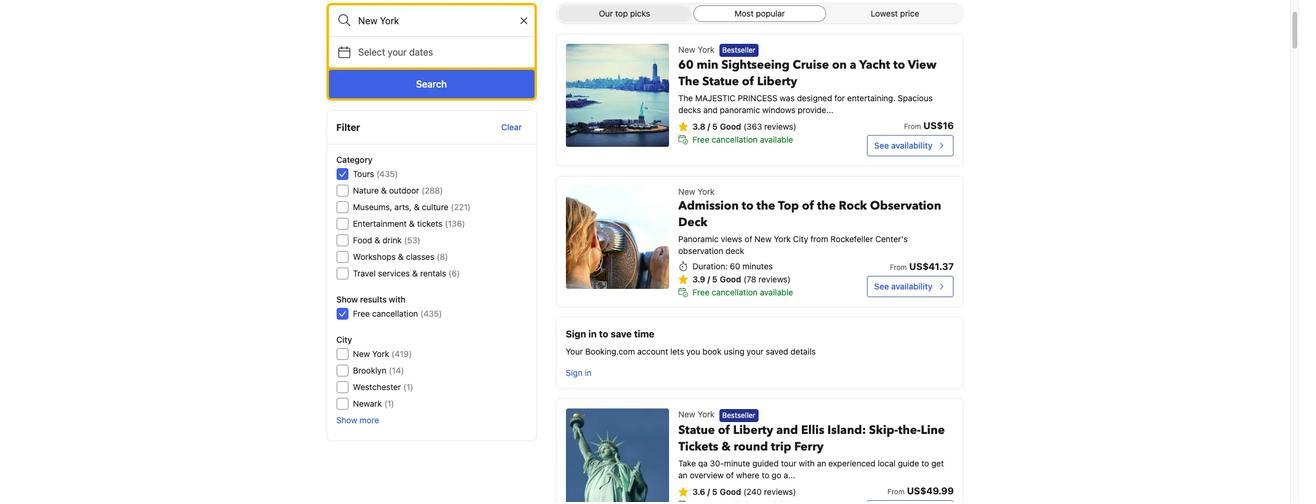 Task type: describe. For each thing, give the bounding box(es) containing it.
liberty inside 60 min sightseeing cruise on a yacht to view the statue of liberty the majestic princess was designed for entertaining. spacious decks and panoramic windows provide...
[[758, 74, 798, 90]]

60 inside 60 min sightseeing cruise on a yacht to view the statue of liberty the majestic princess was designed for entertaining. spacious decks and panoramic windows provide...
[[679, 57, 694, 73]]

(53)
[[404, 235, 421, 246]]

category
[[337, 155, 373, 165]]

workshops & classes (8)
[[353, 252, 448, 262]]

(221)
[[451, 202, 471, 212]]

admission
[[679, 198, 739, 214]]

select your dates
[[358, 47, 433, 58]]

new york for statue
[[679, 410, 715, 420]]

of inside 60 min sightseeing cruise on a yacht to view the statue of liberty the majestic princess was designed for entertaining. spacious decks and panoramic windows provide...
[[742, 74, 755, 90]]

booking.com
[[586, 347, 635, 357]]

results
[[360, 295, 387, 305]]

2 vertical spatial free
[[353, 309, 370, 319]]

overview
[[690, 471, 724, 481]]

popular
[[756, 8, 785, 18]]

admission to the top of the rock observation deck image
[[566, 186, 669, 290]]

observation
[[871, 198, 942, 214]]

line
[[921, 423, 946, 439]]

& right the arts,
[[414, 202, 420, 212]]

tours (435)
[[353, 169, 398, 179]]

duration:
[[693, 262, 728, 272]]

new york (419)
[[353, 349, 412, 359]]

1 vertical spatial free
[[693, 288, 710, 298]]

& inside statue of liberty and ellis island: skip-the-line tickets & round trip ferry take qa 30-minute guided tour with an experienced local guide to get an overview of where to go a...
[[722, 439, 731, 455]]

min
[[697, 57, 719, 73]]

1 free cancellation available from the top
[[693, 135, 794, 145]]

0 horizontal spatial city
[[337, 335, 352, 345]]

us$16
[[924, 121, 954, 131]]

3.9
[[693, 275, 706, 285]]

your booking.com account lets you book using your saved details
[[566, 347, 816, 357]]

ferry
[[795, 439, 824, 455]]

skip-
[[870, 423, 899, 439]]

0 horizontal spatial an
[[679, 471, 688, 481]]

us$49.99
[[908, 486, 954, 497]]

local
[[878, 459, 896, 469]]

using
[[724, 347, 745, 357]]

3.8 / 5 good (363 reviews)
[[693, 122, 797, 132]]

1 horizontal spatial (435)
[[421, 309, 442, 319]]

1 the from the left
[[757, 198, 776, 214]]

our top picks
[[599, 8, 651, 18]]

yacht
[[860, 57, 891, 73]]

of down minute
[[727, 471, 734, 481]]

of right views
[[745, 234, 753, 245]]

0 vertical spatial cancellation
[[712, 135, 758, 145]]

from us$16
[[905, 121, 954, 131]]

was
[[780, 93, 795, 103]]

search button
[[329, 70, 535, 98]]

search
[[416, 79, 447, 90]]

and inside 60 min sightseeing cruise on a yacht to view the statue of liberty the majestic princess was designed for entertaining. spacious decks and panoramic windows provide...
[[704, 105, 718, 115]]

& down museums, arts, & culture (221)
[[409, 219, 415, 229]]

0 vertical spatial an
[[817, 459, 827, 469]]

3.9 / 5 good (78 reviews)
[[693, 275, 791, 285]]

outdoor
[[389, 186, 419, 196]]

1 available from the top
[[760, 135, 794, 145]]

dates
[[409, 47, 433, 58]]

lowest
[[871, 8, 898, 18]]

sign in
[[566, 368, 592, 379]]

majestic
[[696, 93, 736, 103]]

picks
[[631, 8, 651, 18]]

book
[[703, 347, 722, 357]]

see availability for 60 min sightseeing cruise on a yacht to view the statue of liberty
[[875, 141, 933, 151]]

3.6
[[693, 487, 706, 497]]

duration: 60 minutes
[[693, 262, 773, 272]]

for
[[835, 93, 846, 103]]

from for admission to the top of the rock observation deck
[[890, 263, 907, 272]]

view
[[908, 57, 937, 73]]

nature & outdoor (288)
[[353, 186, 443, 196]]

round
[[734, 439, 768, 455]]

most
[[735, 8, 754, 18]]

sign in link
[[561, 363, 597, 384]]

experienced
[[829, 459, 876, 469]]

westchester (1)
[[353, 382, 414, 393]]

Where are you going? search field
[[329, 5, 535, 36]]

to inside new york admission to the top of the rock observation deck panoramic views of new york city from rockefeller center's observation deck
[[742, 198, 754, 214]]

entertaining.
[[848, 93, 896, 103]]

from
[[811, 234, 829, 245]]

statue of liberty and ellis island: skip-the-line tickets & round trip ferry take qa 30-minute guided tour with an experienced local guide to get an overview of where to go a...
[[679, 423, 946, 481]]

observation
[[679, 246, 724, 256]]

reviews) for sightseeing
[[765, 122, 797, 132]]

price
[[901, 8, 920, 18]]

new york for 60
[[679, 44, 715, 55]]

york up admission
[[698, 187, 715, 197]]

new up tickets
[[679, 410, 696, 420]]

good for sightseeing
[[720, 122, 742, 132]]

newark
[[353, 399, 382, 409]]

1 vertical spatial cancellation
[[712, 288, 758, 298]]

5 for of
[[713, 487, 718, 497]]

from for 60 min sightseeing cruise on a yacht to view the statue of liberty
[[905, 122, 922, 131]]

1 horizontal spatial your
[[747, 347, 764, 357]]

guided
[[753, 459, 779, 469]]

deck
[[726, 246, 745, 256]]

us$41.37
[[910, 262, 954, 272]]

york up tickets
[[698, 410, 715, 420]]

with inside statue of liberty and ellis island: skip-the-line tickets & round trip ferry take qa 30-minute guided tour with an experienced local guide to get an overview of where to go a...
[[799, 459, 815, 469]]

(6)
[[449, 269, 460, 279]]

0 horizontal spatial your
[[388, 47, 407, 58]]

classes
[[406, 252, 435, 262]]

from us$49.99
[[888, 486, 954, 497]]

get
[[932, 459, 944, 469]]

saved
[[766, 347, 789, 357]]

show results with
[[337, 295, 406, 305]]

rentals
[[420, 269, 446, 279]]

top
[[616, 8, 628, 18]]

account
[[638, 347, 669, 357]]

provide...
[[798, 105, 834, 115]]

2 good from the top
[[720, 275, 742, 285]]

& right the nature
[[381, 186, 387, 196]]

(8)
[[437, 252, 448, 262]]

guide
[[898, 459, 920, 469]]

bestseller for liberty
[[723, 411, 756, 420]]

go
[[772, 471, 782, 481]]

see availability for admission to the top of the rock observation deck
[[875, 282, 933, 292]]

where
[[736, 471, 760, 481]]

0 horizontal spatial (435)
[[377, 169, 398, 179]]

statue inside statue of liberty and ellis island: skip-the-line tickets & round trip ferry take qa 30-minute guided tour with an experienced local guide to get an overview of where to go a...
[[679, 423, 715, 439]]

& up the travel services & rentals (6)
[[398, 252, 404, 262]]

see for rock
[[875, 282, 890, 292]]

travel services & rentals (6)
[[353, 269, 460, 279]]

(363
[[744, 122, 763, 132]]



Task type: locate. For each thing, give the bounding box(es) containing it.
1 vertical spatial reviews)
[[759, 275, 791, 285]]

5 down duration:
[[713, 275, 718, 285]]

from inside 'from us$49.99'
[[888, 488, 905, 497]]

and
[[704, 105, 718, 115], [777, 423, 799, 439]]

1 bestseller from the top
[[723, 46, 756, 55]]

the-
[[899, 423, 921, 439]]

sign up your
[[566, 329, 587, 340]]

0 vertical spatial sign
[[566, 329, 587, 340]]

in for sign in to save time
[[589, 329, 597, 340]]

0 vertical spatial liberty
[[758, 74, 798, 90]]

free cancellation available down 3.8 / 5 good (363 reviews)
[[693, 135, 794, 145]]

2 show from the top
[[337, 416, 358, 426]]

1 vertical spatial and
[[777, 423, 799, 439]]

and down majestic
[[704, 105, 718, 115]]

show left results
[[337, 295, 358, 305]]

york
[[698, 44, 715, 55], [698, 187, 715, 197], [774, 234, 791, 245], [372, 349, 389, 359], [698, 410, 715, 420]]

0 vertical spatial city
[[794, 234, 809, 245]]

services
[[378, 269, 410, 279]]

(435) down rentals
[[421, 309, 442, 319]]

0 vertical spatial bestseller
[[723, 46, 756, 55]]

to up views
[[742, 198, 754, 214]]

top
[[778, 198, 800, 214]]

availability
[[892, 141, 933, 151], [892, 282, 933, 292]]

1 horizontal spatial city
[[794, 234, 809, 245]]

5 for min
[[713, 122, 718, 132]]

/ for of
[[708, 487, 710, 497]]

good for liberty
[[720, 487, 742, 497]]

westchester
[[353, 382, 401, 393]]

free down show results with
[[353, 309, 370, 319]]

york down top
[[774, 234, 791, 245]]

2 available from the top
[[760, 288, 794, 298]]

details
[[791, 347, 816, 357]]

to left view
[[894, 57, 906, 73]]

museums,
[[353, 202, 392, 212]]

1 new york from the top
[[679, 44, 715, 55]]

(136)
[[445, 219, 465, 229]]

/ right 3.8
[[708, 122, 711, 132]]

2 vertical spatial from
[[888, 488, 905, 497]]

1 vertical spatial city
[[337, 335, 352, 345]]

1 vertical spatial liberty
[[733, 423, 774, 439]]

1 vertical spatial available
[[760, 288, 794, 298]]

&
[[381, 186, 387, 196], [414, 202, 420, 212], [409, 219, 415, 229], [375, 235, 381, 246], [398, 252, 404, 262], [412, 269, 418, 279], [722, 439, 731, 455]]

0 horizontal spatial the
[[757, 198, 776, 214]]

2 bestseller from the top
[[723, 411, 756, 420]]

designed
[[797, 93, 833, 103]]

the left "rock"
[[818, 198, 836, 214]]

1 vertical spatial with
[[799, 459, 815, 469]]

availability down from us$16
[[892, 141, 933, 151]]

(435) up 'nature & outdoor (288)'
[[377, 169, 398, 179]]

(1)
[[404, 382, 414, 393], [384, 399, 394, 409]]

panoramic
[[720, 105, 760, 115]]

ellis
[[802, 423, 825, 439]]

(78
[[744, 275, 757, 285]]

liberty up round
[[733, 423, 774, 439]]

1 horizontal spatial 60
[[730, 262, 741, 272]]

your
[[566, 347, 583, 357]]

cancellation down "3.9 / 5 good (78 reviews)"
[[712, 288, 758, 298]]

to inside 60 min sightseeing cruise on a yacht to view the statue of liberty the majestic princess was designed for entertaining. spacious decks and panoramic windows provide...
[[894, 57, 906, 73]]

new up minutes
[[755, 234, 772, 245]]

our
[[599, 8, 613, 18]]

availability for 60 min sightseeing cruise on a yacht to view the statue of liberty
[[892, 141, 933, 151]]

(240
[[744, 487, 762, 497]]

3 5 from the top
[[713, 487, 718, 497]]

in
[[589, 329, 597, 340], [585, 368, 592, 379]]

2 see availability from the top
[[875, 282, 933, 292]]

tickets
[[417, 219, 443, 229]]

2 vertical spatial reviews)
[[764, 487, 797, 497]]

views
[[721, 234, 743, 245]]

1 vertical spatial your
[[747, 347, 764, 357]]

new up majestic
[[679, 44, 696, 55]]

5 right 3.6
[[713, 487, 718, 497]]

a
[[850, 57, 857, 73]]

0 horizontal spatial (1)
[[384, 399, 394, 409]]

availability down from us$41.37
[[892, 282, 933, 292]]

3 / from the top
[[708, 487, 710, 497]]

rock
[[839, 198, 868, 214]]

statue up majestic
[[703, 74, 739, 90]]

2 vertical spatial /
[[708, 487, 710, 497]]

1 sign from the top
[[566, 329, 587, 340]]

(419)
[[392, 349, 412, 359]]

1 vertical spatial (1)
[[384, 399, 394, 409]]

free down 3.8
[[693, 135, 710, 145]]

& left drink in the left top of the page
[[375, 235, 381, 246]]

new
[[679, 44, 696, 55], [679, 187, 696, 197], [755, 234, 772, 245], [353, 349, 370, 359], [679, 410, 696, 420]]

in down booking.com
[[585, 368, 592, 379]]

your right using
[[747, 347, 764, 357]]

2 free cancellation available from the top
[[693, 288, 794, 298]]

0 vertical spatial your
[[388, 47, 407, 58]]

available
[[760, 135, 794, 145], [760, 288, 794, 298]]

1 availability from the top
[[892, 141, 933, 151]]

york up min
[[698, 44, 715, 55]]

from us$41.37
[[890, 262, 954, 272]]

trip
[[771, 439, 792, 455]]

1 vertical spatial 5
[[713, 275, 718, 285]]

of down sightseeing
[[742, 74, 755, 90]]

reviews) down the go
[[764, 487, 797, 497]]

availability for admission to the top of the rock observation deck
[[892, 282, 933, 292]]

brooklyn
[[353, 366, 387, 376]]

from inside from us$16
[[905, 122, 922, 131]]

sightseeing
[[722, 57, 790, 73]]

2 the from the top
[[679, 93, 693, 103]]

cancellation
[[712, 135, 758, 145], [712, 288, 758, 298], [372, 309, 418, 319]]

new york admission to the top of the rock observation deck panoramic views of new york city from rockefeller center's observation deck
[[679, 187, 942, 256]]

0 vertical spatial free
[[693, 135, 710, 145]]

0 vertical spatial show
[[337, 295, 358, 305]]

0 vertical spatial /
[[708, 122, 711, 132]]

to left get
[[922, 459, 930, 469]]

liberty
[[758, 74, 798, 90], [733, 423, 774, 439]]

free
[[693, 135, 710, 145], [693, 288, 710, 298], [353, 309, 370, 319]]

1 vertical spatial availability
[[892, 282, 933, 292]]

2 availability from the top
[[892, 282, 933, 292]]

from inside from us$41.37
[[890, 263, 907, 272]]

1 vertical spatial show
[[337, 416, 358, 426]]

and inside statue of liberty and ellis island: skip-the-line tickets & round trip ferry take qa 30-minute guided tour with an experienced local guide to get an overview of where to go a...
[[777, 423, 799, 439]]

of right top
[[802, 198, 815, 214]]

free down 3.9
[[693, 288, 710, 298]]

1 horizontal spatial the
[[818, 198, 836, 214]]

2 / from the top
[[708, 275, 710, 285]]

an down take at right bottom
[[679, 471, 688, 481]]

sign in to save time
[[566, 329, 655, 340]]

0 vertical spatial see
[[875, 141, 890, 151]]

(1) down (14) at the bottom left of the page
[[404, 382, 414, 393]]

show inside button
[[337, 416, 358, 426]]

lets
[[671, 347, 685, 357]]

2 sign from the top
[[566, 368, 583, 379]]

2 vertical spatial cancellation
[[372, 309, 418, 319]]

new york
[[679, 44, 715, 55], [679, 410, 715, 420]]

2 see from the top
[[875, 282, 890, 292]]

from for statue of liberty and ellis island: skip-the-line tickets & round trip ferry
[[888, 488, 905, 497]]

0 vertical spatial in
[[589, 329, 597, 340]]

60 min sightseeing cruise on a yacht to view the statue of liberty image
[[566, 44, 669, 147]]

good left '(240'
[[720, 487, 742, 497]]

and up trip
[[777, 423, 799, 439]]

a...
[[784, 471, 796, 481]]

new york up tickets
[[679, 410, 715, 420]]

60 left min
[[679, 57, 694, 73]]

0 vertical spatial 5
[[713, 122, 718, 132]]

panoramic
[[679, 234, 719, 245]]

arts,
[[395, 202, 412, 212]]

most popular
[[735, 8, 785, 18]]

1 horizontal spatial with
[[799, 459, 815, 469]]

1 see availability from the top
[[875, 141, 933, 151]]

with up free cancellation (435) at the left
[[389, 295, 406, 305]]

food & drink (53)
[[353, 235, 421, 246]]

0 vertical spatial availability
[[892, 141, 933, 151]]

the down min
[[679, 74, 700, 90]]

2 the from the left
[[818, 198, 836, 214]]

show more
[[337, 416, 379, 426]]

the up decks
[[679, 93, 693, 103]]

& down classes
[[412, 269, 418, 279]]

good
[[720, 122, 742, 132], [720, 275, 742, 285], [720, 487, 742, 497]]

1 vertical spatial the
[[679, 93, 693, 103]]

drink
[[383, 235, 402, 246]]

see availability down from us$41.37
[[875, 282, 933, 292]]

take
[[679, 459, 696, 469]]

1 vertical spatial new york
[[679, 410, 715, 420]]

city left from
[[794, 234, 809, 245]]

show for show more
[[337, 416, 358, 426]]

0 vertical spatial free cancellation available
[[693, 135, 794, 145]]

rockefeller
[[831, 234, 874, 245]]

clear
[[502, 122, 522, 132]]

museums, arts, & culture (221)
[[353, 202, 471, 212]]

minutes
[[743, 262, 773, 272]]

1 horizontal spatial and
[[777, 423, 799, 439]]

sign down your
[[566, 368, 583, 379]]

to left save
[[599, 329, 609, 340]]

1 vertical spatial 60
[[730, 262, 741, 272]]

city down show results with
[[337, 335, 352, 345]]

(1) for westchester (1)
[[404, 382, 414, 393]]

from down local
[[888, 488, 905, 497]]

5 right 3.8
[[713, 122, 718, 132]]

0 vertical spatial from
[[905, 122, 922, 131]]

with down ferry
[[799, 459, 815, 469]]

travel
[[353, 269, 376, 279]]

0 vertical spatial new york
[[679, 44, 715, 55]]

1 vertical spatial good
[[720, 275, 742, 285]]

of up tickets
[[718, 423, 731, 439]]

2 new york from the top
[[679, 410, 715, 420]]

1 vertical spatial in
[[585, 368, 592, 379]]

1 vertical spatial bestseller
[[723, 411, 756, 420]]

3.8
[[693, 122, 706, 132]]

in up booking.com
[[589, 329, 597, 340]]

new up admission
[[679, 187, 696, 197]]

1 vertical spatial an
[[679, 471, 688, 481]]

1 / from the top
[[708, 122, 711, 132]]

the
[[757, 198, 776, 214], [818, 198, 836, 214]]

brooklyn (14)
[[353, 366, 404, 376]]

1 horizontal spatial (1)
[[404, 382, 414, 393]]

1 vertical spatial from
[[890, 263, 907, 272]]

cancellation down results
[[372, 309, 418, 319]]

0 vertical spatial the
[[679, 74, 700, 90]]

0 vertical spatial (435)
[[377, 169, 398, 179]]

food
[[353, 235, 372, 246]]

city inside new york admission to the top of the rock observation deck panoramic views of new york city from rockefeller center's observation deck
[[794, 234, 809, 245]]

1 5 from the top
[[713, 122, 718, 132]]

1 the from the top
[[679, 74, 700, 90]]

sign for sign in to save time
[[566, 329, 587, 340]]

0 vertical spatial good
[[720, 122, 742, 132]]

available down (363
[[760, 135, 794, 145]]

york up brooklyn (14)
[[372, 349, 389, 359]]

in for sign in
[[585, 368, 592, 379]]

on
[[833, 57, 847, 73]]

liberty up was
[[758, 74, 798, 90]]

reviews) for liberty
[[764, 487, 797, 497]]

1 see from the top
[[875, 141, 890, 151]]

available down minutes
[[760, 288, 794, 298]]

reviews) down the windows
[[765, 122, 797, 132]]

1 horizontal spatial an
[[817, 459, 827, 469]]

0 vertical spatial available
[[760, 135, 794, 145]]

free cancellation (435)
[[353, 309, 442, 319]]

reviews) down minutes
[[759, 275, 791, 285]]

from
[[905, 122, 922, 131], [890, 263, 907, 272], [888, 488, 905, 497]]

1 vertical spatial see
[[875, 282, 890, 292]]

show for show results with
[[337, 295, 358, 305]]

2 vertical spatial 5
[[713, 487, 718, 497]]

cruise
[[793, 57, 830, 73]]

princess
[[738, 93, 778, 103]]

0 horizontal spatial and
[[704, 105, 718, 115]]

0 vertical spatial statue
[[703, 74, 739, 90]]

good down 'duration: 60 minutes'
[[720, 275, 742, 285]]

sign
[[566, 329, 587, 340], [566, 368, 583, 379]]

qa
[[699, 459, 708, 469]]

3 good from the top
[[720, 487, 742, 497]]

good down panoramic
[[720, 122, 742, 132]]

2 vertical spatial good
[[720, 487, 742, 497]]

more
[[360, 416, 379, 426]]

(1) down westchester (1)
[[384, 399, 394, 409]]

filter
[[337, 122, 360, 133]]

/ for min
[[708, 122, 711, 132]]

an down ferry
[[817, 459, 827, 469]]

0 horizontal spatial 60
[[679, 57, 694, 73]]

cancellation down 3.8 / 5 good (363 reviews)
[[712, 135, 758, 145]]

3.6 / 5 good (240 reviews)
[[693, 487, 797, 497]]

sign for sign in
[[566, 368, 583, 379]]

60 min sightseeing cruise on a yacht to view the statue of liberty the majestic princess was designed for entertaining. spacious decks and panoramic windows provide...
[[679, 57, 937, 115]]

1 vertical spatial /
[[708, 275, 710, 285]]

0 vertical spatial (1)
[[404, 382, 414, 393]]

1 good from the top
[[720, 122, 742, 132]]

see
[[875, 141, 890, 151], [875, 282, 890, 292]]

1 vertical spatial see availability
[[875, 282, 933, 292]]

(1) for newark (1)
[[384, 399, 394, 409]]

see for view
[[875, 141, 890, 151]]

free cancellation available
[[693, 135, 794, 145], [693, 288, 794, 298]]

liberty inside statue of liberty and ellis island: skip-the-line tickets & round trip ferry take qa 30-minute guided tour with an experienced local guide to get an overview of where to go a...
[[733, 423, 774, 439]]

bestseller up round
[[723, 411, 756, 420]]

0 vertical spatial see availability
[[875, 141, 933, 151]]

/ right 3.6
[[708, 487, 710, 497]]

see down the "entertaining."
[[875, 141, 890, 151]]

show
[[337, 295, 358, 305], [337, 416, 358, 426]]

1 vertical spatial free cancellation available
[[693, 288, 794, 298]]

0 vertical spatial reviews)
[[765, 122, 797, 132]]

statue inside 60 min sightseeing cruise on a yacht to view the statue of liberty the majestic princess was designed for entertaining. spacious decks and panoramic windows provide...
[[703, 74, 739, 90]]

0 vertical spatial with
[[389, 295, 406, 305]]

statue up tickets
[[679, 423, 715, 439]]

new york up min
[[679, 44, 715, 55]]

the left top
[[757, 198, 776, 214]]

culture
[[422, 202, 449, 212]]

to
[[894, 57, 906, 73], [742, 198, 754, 214], [599, 329, 609, 340], [922, 459, 930, 469], [762, 471, 770, 481]]

1 vertical spatial statue
[[679, 423, 715, 439]]

new up brooklyn
[[353, 349, 370, 359]]

from left us$16
[[905, 122, 922, 131]]

1 show from the top
[[337, 295, 358, 305]]

show left the more
[[337, 416, 358, 426]]

1 vertical spatial (435)
[[421, 309, 442, 319]]

& up 30- on the bottom of page
[[722, 439, 731, 455]]

1 vertical spatial sign
[[566, 368, 583, 379]]

minute
[[724, 459, 751, 469]]

statue of liberty and ellis island: skip-the-line tickets & round trip ferry image
[[566, 409, 669, 503]]

0 horizontal spatial with
[[389, 295, 406, 305]]

your left dates
[[388, 47, 407, 58]]

/ right 3.9
[[708, 275, 710, 285]]

center's
[[876, 234, 908, 245]]

bestseller up sightseeing
[[723, 46, 756, 55]]

60 up "3.9 / 5 good (78 reviews)"
[[730, 262, 741, 272]]

decks
[[679, 105, 701, 115]]

30-
[[710, 459, 724, 469]]

see down center's
[[875, 282, 890, 292]]

show more button
[[337, 415, 379, 427]]

2 5 from the top
[[713, 275, 718, 285]]

0 vertical spatial 60
[[679, 57, 694, 73]]

free cancellation available down "3.9 / 5 good (78 reviews)"
[[693, 288, 794, 298]]

to left the go
[[762, 471, 770, 481]]

from down center's
[[890, 263, 907, 272]]

see availability down from us$16
[[875, 141, 933, 151]]

bestseller
[[723, 46, 756, 55], [723, 411, 756, 420]]

bestseller for sightseeing
[[723, 46, 756, 55]]

0 vertical spatial and
[[704, 105, 718, 115]]



Task type: vqa. For each thing, say whether or not it's contained in the screenshot.
get
yes



